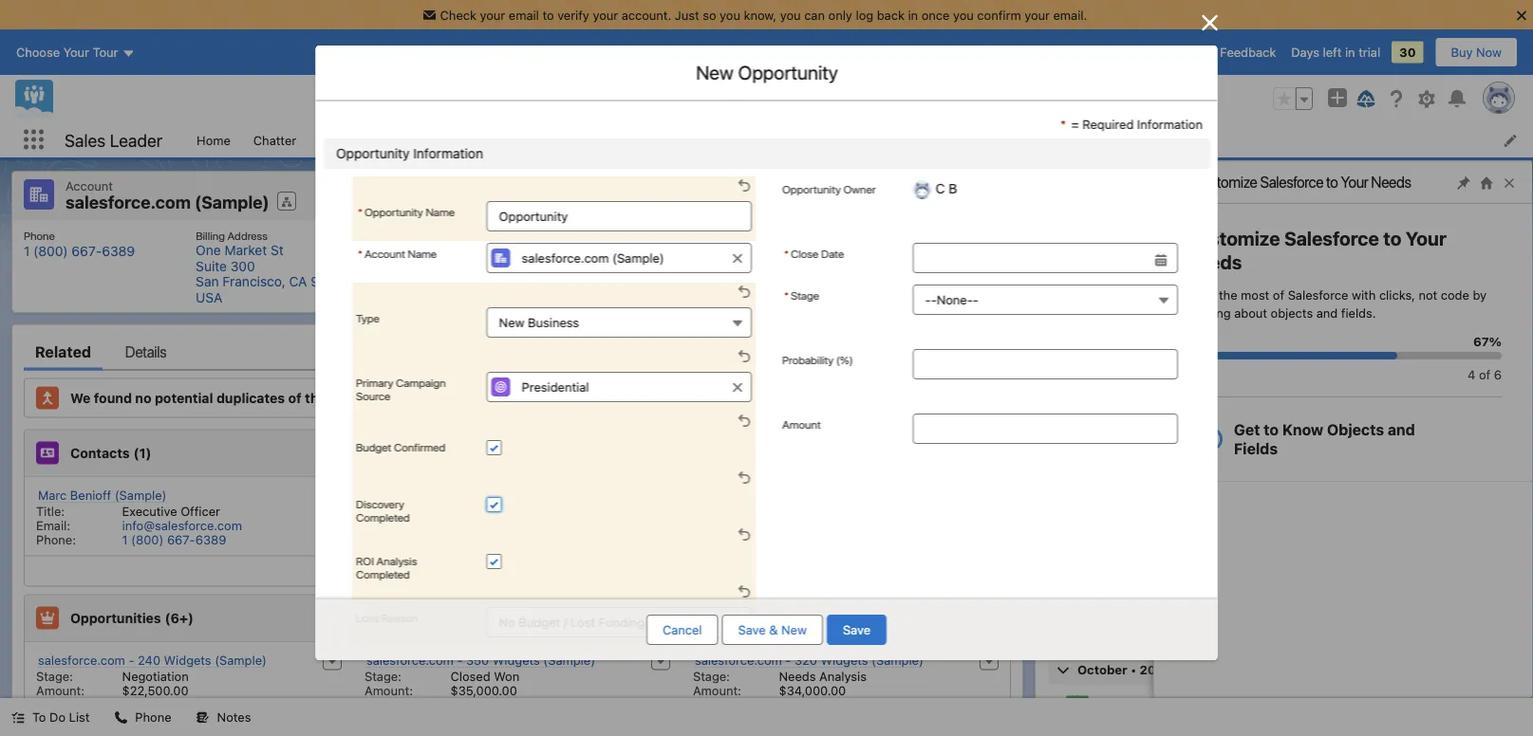 Task type: vqa. For each thing, say whether or not it's contained in the screenshot.
Required
yes



Task type: locate. For each thing, give the bounding box(es) containing it.
3 date: from the left
[[729, 698, 759, 713]]

240
[[138, 654, 161, 668]]

0 horizontal spatial 1
[[24, 243, 30, 259]]

opportunities up 240
[[70, 611, 161, 626]]

widgets
[[164, 654, 211, 668], [493, 654, 540, 668], [821, 654, 868, 668], [162, 718, 209, 733]]

1 vertical spatial task
[[1233, 591, 1257, 605]]

close inside $22,500.00 close date:
[[36, 698, 68, 713]]

1 horizontal spatial text default image
[[114, 712, 128, 725]]

primary
[[356, 376, 393, 389]]

view
[[1205, 189, 1232, 203], [495, 564, 522, 579]]

0 vertical spatial upcoming
[[1173, 544, 1230, 558]]

Primary Campaign Source text field
[[486, 372, 752, 403]]

save
[[738, 623, 766, 638], [843, 623, 871, 638]]

days left in trial
[[1292, 45, 1381, 59]]

new inside button
[[781, 623, 807, 638]]

analysis for roi analysis completed
[[376, 555, 417, 568]]

2 horizontal spatial date:
[[729, 698, 759, 713]]

0 horizontal spatial your
[[1341, 173, 1369, 191]]

2 horizontal spatial text default image
[[196, 712, 209, 725]]

* account name
[[357, 247, 436, 260]]

duplicates
[[216, 390, 285, 406]]

opportunities down search... button
[[708, 133, 787, 147]]

0 vertical spatial 1 (800) 667-6389 link
[[24, 243, 135, 259]]

phone inside phone 1 (800) 667-6389
[[24, 229, 55, 242]]

1 horizontal spatial 667-
[[167, 533, 195, 547]]

2 tab list from the left
[[1047, 333, 1510, 371]]

your left email.
[[1025, 8, 1050, 22]]

salesforce down the hierarchy
[[1285, 227, 1379, 250]]

2 save from the left
[[843, 623, 871, 638]]

salesforce left edit button
[[1261, 173, 1324, 191]]

search...
[[584, 92, 635, 106]]

you have an upcoming task with down partnership
[[1100, 591, 1288, 605]]

date: left the 11/12/2023
[[729, 698, 759, 713]]

salesforce.com for salesforce.com - 210 widgets (sample)
[[38, 718, 125, 733]]

1 horizontal spatial opportunities
[[708, 133, 787, 147]]

widgets inside salesforce.com - 350 widgets (sample) link
[[493, 654, 540, 668]]

an up discuss
[[1156, 544, 1170, 558]]

2 vertical spatial with
[[1261, 591, 1285, 605]]

opportunities inside related "tab panel"
[[70, 611, 161, 626]]

stage
[[790, 289, 819, 302]]

needs down 320
[[779, 670, 816, 684]]

tab list down business at left
[[24, 333, 1011, 371]]

new right "&"
[[781, 623, 807, 638]]

salesforce.com down $22,500.00 close date:
[[38, 718, 125, 733]]

0 vertical spatial you
[[1100, 544, 1122, 558]]

1 vertical spatial an
[[1156, 591, 1170, 605]]

completed up roi
[[356, 511, 410, 524]]

account left the hierarchy
[[1236, 189, 1283, 203]]

2 horizontal spatial amount:
[[693, 684, 742, 698]]

1 vertical spatial have
[[1125, 591, 1152, 605]]

1 vertical spatial view
[[495, 564, 522, 579]]

analysis for needs analysis amount:
[[819, 670, 867, 684]]

* for * = required information
[[1060, 117, 1066, 131]]

customize salesforce to your needs
[[1193, 173, 1412, 191], [1185, 227, 1447, 273]]

0 horizontal spatial phone
[[24, 229, 55, 242]]

view all link
[[25, 556, 1010, 586]]

email right up
[[1192, 696, 1225, 712]]

date: inside $35,000.00 close date:
[[400, 698, 431, 713]]

0 horizontal spatial contacts
[[70, 446, 130, 461]]

your right verify
[[593, 8, 618, 22]]

have for discuss
[[1125, 591, 1152, 605]]

3 stage: from the left
[[693, 670, 730, 684]]

2 horizontal spatial you
[[953, 8, 974, 22]]

we
[[70, 390, 91, 406]]

salesforce up and
[[1288, 288, 1349, 302]]

to do list
[[32, 711, 90, 725]]

Type button
[[486, 308, 752, 338]]

contacts link
[[935, 122, 1010, 158]]

1 completed from the top
[[356, 511, 410, 524]]

amount: for needs analysis amount:
[[693, 684, 742, 698]]

upcoming
[[1173, 544, 1230, 558], [1173, 591, 1230, 605]]

task down discuss partnership opportunities (sample)
[[1233, 591, 1257, 605]]

widgets inside salesforce.com - 240 widgets (sample) link
[[164, 654, 211, 668]]

0 horizontal spatial amount:
[[36, 684, 84, 698]]

budget confirmed
[[356, 441, 445, 454]]

0 horizontal spatial save
[[738, 623, 766, 638]]

• left 2023
[[1131, 663, 1137, 677]]

widgets up negotiation
[[164, 654, 211, 668]]

your
[[480, 8, 505, 22], [593, 8, 618, 22], [1025, 8, 1050, 22]]

reports list item
[[503, 122, 596, 158]]

salesforce.com up negotiation amount:
[[38, 654, 125, 668]]

contacts up marc benioff (sample)
[[70, 446, 130, 461]]

tab list
[[24, 333, 1011, 371], [1047, 333, 1510, 371]]

2 horizontal spatial your
[[1025, 8, 1050, 22]]

primary campaign source
[[356, 376, 446, 403]]

group up none-
[[782, 243, 1178, 273]]

1 you have an upcoming task with from the top
[[1100, 544, 1288, 558]]

view account hierarchy
[[1205, 189, 1342, 203]]

0 vertical spatial of
[[1273, 288, 1285, 302]]

2023
[[1140, 663, 1172, 677]]

0 vertical spatial list
[[185, 122, 1533, 158]]

information up assets
[[1137, 117, 1203, 131]]

amount: for closed won amount:
[[365, 684, 413, 698]]

completed down "discovery completed"
[[356, 568, 410, 581]]

chatter down learning
[[1149, 343, 1195, 361]]

analysis inside 'roi analysis completed'
[[376, 555, 417, 568]]

salesforce.com for salesforce.com (sample)
[[66, 192, 191, 213]]

conference
[[1310, 696, 1379, 712]]

an for marc
[[1156, 544, 1170, 558]]

with
[[1352, 288, 1376, 302], [1261, 544, 1285, 558], [1261, 591, 1285, 605]]

* inside * stage --none--
[[784, 289, 789, 302]]

so
[[703, 8, 716, 22]]

0 horizontal spatial stage:
[[36, 670, 73, 684]]

owner for opportunity owner
[[843, 182, 876, 196]]

salesforce.com (Sample) text field
[[486, 243, 752, 273]]

list
[[185, 122, 1533, 158], [12, 221, 1521, 313]]

1 save from the left
[[738, 623, 766, 638]]

0 vertical spatial in
[[908, 8, 918, 22]]

1 tab list from the left
[[24, 333, 1011, 371]]

stage: up do
[[36, 670, 73, 684]]

Amount text field
[[913, 414, 1178, 444]]

1 vertical spatial completed
[[356, 568, 410, 581]]

3 text default image from the left
[[196, 712, 209, 725]]

stage: inside the salesforce.com - 240 widgets (sample) element
[[36, 670, 73, 684]]

widgets down save button
[[821, 654, 868, 668]]

follow
[[1134, 696, 1170, 712]]

save inside "save & new" button
[[738, 623, 766, 638]]

1 horizontal spatial analysis
[[819, 670, 867, 684]]

you have an upcoming task with for partnership
[[1100, 591, 1288, 605]]

1 vertical spatial analysis
[[819, 670, 867, 684]]

widgets for negotiation amount:
[[164, 654, 211, 668]]

0 vertical spatial have
[[1125, 544, 1152, 558]]

2 horizontal spatial stage:
[[693, 670, 730, 684]]

address
[[227, 229, 268, 242]]

assets
[[1114, 133, 1153, 147]]

11/28/2023
[[451, 698, 515, 713]]

0 horizontal spatial •
[[1131, 663, 1137, 677]]

text default image for notes
[[196, 712, 209, 725]]

account.
[[622, 8, 672, 22]]

code
[[1441, 288, 1470, 302]]

needs inside customize salesforce to your needs
[[1185, 251, 1242, 273]]

0 horizontal spatial your
[[480, 8, 505, 22]]

chatter link for home link
[[242, 122, 308, 158]]

amount: up 'to do list' at left bottom
[[36, 684, 84, 698]]

0 vertical spatial 6389
[[102, 243, 135, 259]]

2 amount: from the left
[[365, 684, 413, 698]]

this
[[305, 390, 330, 406]]

task image
[[1066, 697, 1089, 719]]

0 horizontal spatial email
[[509, 8, 539, 22]]

view for view all
[[495, 564, 522, 579]]

save up salesforce.com - 320 widgets (sample) element
[[843, 623, 871, 638]]

of up the objects
[[1273, 288, 1285, 302]]

1 horizontal spatial of
[[1273, 288, 1285, 302]]

1 date: from the left
[[72, 698, 102, 713]]

sales leader
[[65, 130, 162, 150]]

chatter link for activity link
[[1149, 333, 1195, 371]]

view inside button
[[1205, 189, 1232, 203]]

owner down campaigns link
[[843, 182, 876, 196]]

http://www.salesforce.com link
[[410, 243, 573, 259]]

to do list button
[[0, 699, 101, 737]]

2 you from the top
[[1100, 591, 1122, 605]]

in right back
[[908, 8, 918, 22]]

1 horizontal spatial date:
[[400, 698, 431, 713]]

details
[[125, 343, 167, 361]]

date: inside $34,000.00 close date:
[[729, 698, 759, 713]]

667- down officer
[[167, 533, 195, 547]]

0 vertical spatial 1
[[24, 243, 30, 259]]

upcoming for marc
[[1173, 544, 1230, 558]]

new up search... button
[[696, 61, 733, 84]]

delete
[[1427, 189, 1464, 203]]

3 amount: from the left
[[693, 684, 742, 698]]

667- down 'salesforce.com (sample)'
[[72, 243, 102, 259]]

2 an from the top
[[1156, 591, 1170, 605]]

chatter link right home
[[242, 122, 308, 158]]

phone for phone 1 (800) 667-6389
[[24, 229, 55, 242]]

2 horizontal spatial new
[[781, 623, 807, 638]]

• right time
[[1327, 420, 1333, 434]]

0 vertical spatial owner
[[843, 182, 876, 196]]

1 vertical spatial you
[[1100, 591, 1122, 605]]

2 vertical spatial new
[[781, 623, 807, 638]]

name up website
[[425, 205, 454, 218]]

2 stage: from the left
[[365, 670, 402, 684]]

1 vertical spatial customize salesforce to your needs
[[1185, 227, 1447, 273]]

1 horizontal spatial phone
[[135, 711, 171, 725]]

phone for phone
[[135, 711, 171, 725]]

1 stage: from the left
[[36, 670, 73, 684]]

* up '* account name'
[[357, 205, 362, 218]]

view inside related "tab panel"
[[495, 564, 522, 579]]

0 vertical spatial needs
[[1372, 173, 1412, 191]]

opportunities for opportunities (6+)
[[70, 611, 161, 626]]

$34,000.00
[[779, 684, 846, 698]]

clicks,
[[1380, 288, 1416, 302]]

completed
[[356, 511, 410, 524], [356, 568, 410, 581]]

* down * opportunity name
[[357, 247, 362, 260]]

0 vertical spatial with
[[1352, 288, 1376, 302]]

text default image left notes
[[196, 712, 209, 725]]

1 horizontal spatial stage:
[[365, 670, 402, 684]]

close for $22,500.00 close date:
[[36, 698, 68, 713]]

save inside save button
[[843, 623, 871, 638]]

you right so
[[720, 8, 741, 22]]

6389 down 'salesforce.com (sample)'
[[102, 243, 135, 259]]

$22,500.00
[[122, 684, 189, 698]]

one
[[196, 243, 221, 258]]

0 horizontal spatial date:
[[72, 698, 102, 713]]

leave feedback
[[1183, 45, 1276, 59]]

with down the demo
[[1261, 544, 1285, 558]]

1 horizontal spatial needs
[[1185, 251, 1242, 273]]

close inside $35,000.00 close date:
[[365, 698, 397, 713]]

1 vertical spatial in
[[1345, 45, 1356, 59]]

in right "left"
[[1345, 45, 1356, 59]]

benioff
[[70, 489, 111, 503]]

group down days on the right top of page
[[1273, 87, 1313, 110]]

0 vertical spatial an
[[1156, 544, 1170, 558]]

by
[[1473, 288, 1487, 302]]

0 vertical spatial completed
[[356, 511, 410, 524]]

1 vertical spatial 667-
[[167, 533, 195, 547]]

salesforce.com up the closed won amount:
[[366, 654, 454, 668]]

related tab panel
[[24, 371, 1011, 737]]

1 vertical spatial salesforce
[[1285, 227, 1379, 250]]

1 vertical spatial 6389
[[195, 533, 226, 547]]

once
[[922, 8, 950, 22]]

you
[[1100, 544, 1122, 558], [1100, 591, 1122, 605]]

0 vertical spatial your
[[1341, 173, 1369, 191]]

marc right call
[[1152, 523, 1182, 539]]

0 vertical spatial contacts
[[946, 133, 998, 147]]

amount: inside needs analysis amount:
[[693, 684, 742, 698]]

new left business at left
[[499, 316, 524, 330]]

cancel
[[663, 623, 702, 638]]

1 vertical spatial 1
[[122, 533, 128, 547]]

6389 down officer
[[195, 533, 226, 547]]

• right activities
[[1409, 420, 1415, 434]]

c b
[[659, 244, 680, 260]]

back
[[877, 8, 905, 22]]

(sample)
[[195, 192, 270, 213], [115, 489, 167, 503], [1299, 523, 1355, 539], [1336, 571, 1391, 587], [215, 654, 267, 668], [543, 654, 595, 668], [872, 654, 924, 668], [1383, 696, 1438, 712], [213, 718, 265, 733]]

your down "delete"
[[1406, 227, 1447, 250]]

chatter link
[[242, 122, 308, 158], [1149, 333, 1195, 371]]

1 horizontal spatial marc
[[1152, 523, 1182, 539]]

1 vertical spatial 1 (800) 667-6389 link
[[122, 533, 226, 547]]

accounts
[[607, 133, 661, 147]]

1 horizontal spatial contacts
[[946, 133, 998, 147]]

upcoming down partnership
[[1173, 591, 1230, 605]]

analysis inside needs analysis amount:
[[819, 670, 867, 684]]

1 horizontal spatial 6389
[[195, 533, 226, 547]]

marc up title: at the bottom left
[[38, 489, 67, 503]]

contacts inside related "tab panel"
[[70, 446, 130, 461]]

tab list down the objects
[[1047, 333, 1510, 371]]

2 horizontal spatial •
[[1409, 420, 1415, 434]]

contacts inside 'link'
[[946, 133, 998, 147]]

you
[[720, 8, 741, 22], [780, 8, 801, 22], [953, 8, 974, 22]]

6389 inside related "tab panel"
[[195, 533, 226, 547]]

1 vertical spatial list
[[12, 221, 1521, 313]]

no
[[135, 390, 152, 406]]

2 have from the top
[[1125, 591, 1152, 605]]

customize left the hierarchy
[[1193, 173, 1258, 191]]

1 horizontal spatial chatter link
[[1149, 333, 1195, 371]]

2 date: from the left
[[400, 698, 431, 713]]

* for * account name
[[357, 247, 362, 260]]

widgets for closed won amount:
[[493, 654, 540, 668]]

needs inside needs analysis amount:
[[779, 670, 816, 684]]

upcoming up partnership
[[1173, 544, 1230, 558]]

progress bar progress bar
[[1185, 352, 1502, 360]]

2 completed from the top
[[356, 568, 410, 581]]

group
[[1273, 87, 1313, 110], [782, 243, 1178, 273]]

website
[[410, 229, 450, 242]]

text default image left to
[[11, 712, 25, 725]]

text default image left 210
[[114, 712, 128, 725]]

stage: inside the salesforce.com - 350 widgets (sample) element
[[365, 670, 402, 684]]

0 vertical spatial (800)
[[33, 243, 68, 259]]

widgets down 12/15/2023
[[162, 718, 209, 733]]

have down discuss
[[1125, 591, 1152, 605]]

1 task from the top
[[1233, 544, 1257, 558]]

2 upcoming from the top
[[1173, 591, 1230, 605]]

1 horizontal spatial your
[[593, 8, 618, 22]]

with down discuss partnership opportunities (sample)
[[1261, 591, 1285, 605]]

(sample) inside discuss partnership opportunities (sample) link
[[1336, 571, 1391, 587]]

2 you have an upcoming task with from the top
[[1100, 591, 1288, 605]]

contacts right campaigns list item
[[946, 133, 998, 147]]

chatter link down learning
[[1149, 333, 1195, 371]]

san
[[196, 274, 219, 290]]

date: right do
[[72, 698, 102, 713]]

owner
[[843, 182, 876, 196], [677, 229, 710, 242]]

text default image inside to do list button
[[11, 712, 25, 725]]

1 you from the top
[[1100, 544, 1122, 558]]

0 vertical spatial chatter
[[253, 133, 296, 147]]

october
[[1078, 663, 1128, 677]]

name down website
[[407, 247, 436, 260]]

up
[[1173, 696, 1189, 712]]

you for call marc to schedule demo (sample)
[[1100, 544, 1122, 558]]

your right check
[[480, 8, 505, 22]]

0 horizontal spatial owner
[[677, 229, 710, 242]]

suite
[[196, 258, 227, 274]]

close for $34,000.00 close date:
[[693, 698, 726, 713]]

stage: for salesforce.com - 350 widgets (sample)
[[365, 670, 402, 684]]

0 vertical spatial view
[[1205, 189, 1232, 203]]

1 vertical spatial (800)
[[131, 533, 164, 547]]

confirm
[[977, 8, 1021, 22]]

0 vertical spatial name
[[425, 205, 454, 218]]

salesforce.com - 240 widgets (sample) element
[[25, 650, 353, 715]]

1 upcoming from the top
[[1173, 544, 1230, 558]]

-
[[925, 293, 931, 307], [931, 293, 936, 307], [973, 293, 978, 307], [129, 654, 134, 668], [457, 654, 463, 668], [786, 654, 791, 668], [129, 718, 134, 733]]

opportunities image
[[36, 607, 59, 630]]

delete button
[[1411, 181, 1480, 212]]

leave
[[1183, 45, 1217, 59]]

information
[[1137, 117, 1203, 131], [413, 146, 483, 161]]

amount: down the cancel button
[[693, 684, 742, 698]]

salesforce inside make the most of salesforce with clicks, not code by learning about objects and fields.
[[1288, 288, 1349, 302]]

0 vertical spatial group
[[1273, 87, 1313, 110]]

chatter right home link
[[253, 133, 296, 147]]

2 text default image from the left
[[114, 712, 128, 725]]

None text field
[[486, 201, 752, 232]]

2 task from the top
[[1233, 591, 1257, 605]]

billing
[[196, 229, 225, 242]]

opportunities for opportunities
[[708, 133, 787, 147]]

widgets up won
[[493, 654, 540, 668]]

account up c
[[634, 229, 675, 242]]

widgets for needs analysis amount:
[[821, 654, 868, 668]]

amount: inside the closed won amount:
[[365, 684, 413, 698]]

amount: left closed
[[365, 684, 413, 698]]

save left "&"
[[738, 623, 766, 638]]

closed won amount:
[[365, 670, 520, 698]]

widgets inside the salesforce.com - 320 widgets (sample) link
[[821, 654, 868, 668]]

salesforce.com for salesforce.com - 240 widgets (sample)
[[38, 654, 125, 668]]

text default image inside notes button
[[196, 712, 209, 725]]

marc benioff (sample)
[[38, 489, 167, 503]]

task down call marc to schedule demo (sample)
[[1233, 544, 1257, 558]]

0 vertical spatial opportunities
[[708, 133, 787, 147]]

salesforce.com
[[66, 192, 191, 213], [38, 654, 125, 668], [366, 654, 454, 668], [695, 654, 782, 668], [38, 718, 125, 733]]

phone inside button
[[135, 711, 171, 725]]

$34,000.00 close date:
[[693, 684, 846, 713]]

2 vertical spatial needs
[[779, 670, 816, 684]]

analysis down the salesforce.com - 320 widgets (sample) link
[[819, 670, 867, 684]]

0 vertical spatial marc
[[38, 489, 67, 503]]

1 vertical spatial new
[[499, 316, 524, 330]]

0 horizontal spatial of
[[288, 390, 302, 406]]

have down call
[[1125, 544, 1152, 558]]

* stage --none--
[[784, 289, 978, 307]]

your
[[1341, 173, 1369, 191], [1406, 227, 1447, 250]]

1 horizontal spatial information
[[1137, 117, 1203, 131]]

accounts list item
[[596, 122, 697, 158]]

of left this
[[288, 390, 302, 406]]

close inside $34,000.00 close date:
[[693, 698, 726, 713]]

0 vertical spatial new
[[696, 61, 733, 84]]

stage: inside salesforce.com - 320 widgets (sample) element
[[693, 670, 730, 684]]

2 vertical spatial salesforce
[[1288, 288, 1349, 302]]

date: for $22,500.00
[[72, 698, 102, 713]]

email left verify
[[509, 8, 539, 22]]

1 horizontal spatial •
[[1327, 420, 1333, 434]]

* left =
[[1060, 117, 1066, 131]]

opportunities inside list item
[[708, 133, 787, 147]]

0 horizontal spatial analysis
[[376, 555, 417, 568]]

1 amount: from the left
[[36, 684, 84, 698]]

(sample) inside marc benioff (sample) link
[[115, 489, 167, 503]]

date: for $34,000.00
[[729, 698, 759, 713]]

c
[[659, 244, 668, 260]]

0 horizontal spatial chatter link
[[242, 122, 308, 158]]

found
[[94, 390, 132, 406]]

text default image
[[11, 712, 25, 725], [114, 712, 128, 725], [196, 712, 209, 725]]

information up * opportunity name
[[413, 146, 483, 161]]

1 vertical spatial opportunities
[[70, 611, 161, 626]]

with up the fields.
[[1352, 288, 1376, 302]]

* left date
[[784, 247, 789, 260]]

text default image inside phone button
[[114, 712, 128, 725]]

date: inside $22,500.00 close date:
[[72, 698, 102, 713]]

* left stage
[[784, 289, 789, 302]]

progress bar image
[[1185, 352, 1397, 360]]

demo
[[1261, 523, 1296, 539]]

you left can
[[780, 8, 801, 22]]

save for save & new
[[738, 623, 766, 638]]

most
[[1241, 288, 1270, 302]]

0 horizontal spatial tab list
[[24, 333, 1011, 371]]

needs left "delete"
[[1372, 173, 1412, 191]]

and
[[1317, 306, 1338, 320]]

you have an upcoming task with up partnership
[[1100, 544, 1288, 558]]

(sample) inside salesforce.com - 210 widgets (sample) link
[[213, 718, 265, 733]]

1 inside phone 1 (800) 667-6389
[[24, 243, 30, 259]]

- inside the salesforce.com - 320 widgets (sample) link
[[786, 654, 791, 668]]

0 horizontal spatial group
[[782, 243, 1178, 273]]

salesforce.com down leader
[[66, 192, 191, 213]]

None text field
[[913, 243, 1178, 273]]

1 an from the top
[[1156, 544, 1170, 558]]

salesforce.com down save & new
[[695, 654, 782, 668]]

1 have from the top
[[1125, 544, 1152, 558]]

your left edit
[[1341, 173, 1369, 191]]

1 horizontal spatial your
[[1406, 227, 1447, 250]]

1 vertical spatial chatter
[[1149, 343, 1195, 361]]

owner up the b
[[677, 229, 710, 242]]

0 horizontal spatial text default image
[[11, 712, 25, 725]]

of inside related "tab panel"
[[288, 390, 302, 406]]

date: left 11/28/2023
[[400, 698, 431, 713]]

1 vertical spatial chatter link
[[1149, 333, 1195, 371]]

opportunities
[[708, 133, 787, 147], [70, 611, 161, 626]]

dashboards
[[398, 133, 467, 147]]

october  •  2023 button
[[1048, 655, 1509, 685]]

you have an upcoming task with for marc
[[1100, 544, 1288, 558]]

0 horizontal spatial needs
[[779, 670, 816, 684]]

call marc to schedule demo (sample)
[[1125, 523, 1355, 539]]

save for save
[[843, 623, 871, 638]]

to left schedule
[[1186, 523, 1198, 539]]

stage: down cancel
[[693, 670, 730, 684]]

task for to
[[1233, 544, 1257, 558]]

667- inside related "tab panel"
[[167, 533, 195, 547]]

1 text default image from the left
[[11, 712, 25, 725]]

upcoming for partnership
[[1173, 591, 1230, 605]]

0 vertical spatial you have an upcoming task with
[[1100, 544, 1288, 558]]

progress bar
[[1200, 428, 1223, 451]]

close for * close date
[[790, 247, 818, 260]]

campaign
[[395, 376, 446, 389]]

stage: left closed
[[365, 670, 402, 684]]

analysis right roi
[[376, 555, 417, 568]]



Task type: describe. For each thing, give the bounding box(es) containing it.
* close date
[[784, 247, 844, 260]]

0 vertical spatial salesforce
[[1261, 173, 1324, 191]]

new inside type new business
[[499, 316, 524, 330]]

12/15/2023
[[122, 698, 186, 713]]

salesforce.com - 240 widgets (sample)
[[38, 654, 267, 668]]

info@salesforce.com
[[122, 519, 242, 533]]

3 your from the left
[[1025, 8, 1050, 22]]

inverse image
[[1199, 11, 1222, 34]]

salesforce.com - 350 widgets (sample) element
[[353, 650, 682, 715]]

you for discuss partnership opportunities (sample)
[[1100, 591, 1122, 605]]

call marc to schedule demo (sample) link
[[1125, 523, 1355, 539]]

amount
[[782, 418, 821, 431]]

Probability (%) text field
[[913, 349, 1178, 380]]

discuss partnership opportunities (sample) link
[[1125, 570, 1391, 587]]

to down edit button
[[1384, 227, 1402, 250]]

group containing *
[[782, 243, 1178, 273]]

close for $35,000.00 close date:
[[365, 698, 397, 713]]

c b link
[[659, 244, 680, 261]]

list
[[69, 711, 90, 725]]

make the most of salesforce with clicks, not code by learning about objects and fields.
[[1185, 288, 1487, 320]]

contacts image
[[36, 442, 59, 465]]

=
[[1071, 117, 1079, 131]]

your inside customize salesforce to your needs
[[1406, 227, 1447, 250]]

(sample) inside salesforce.com - 240 widgets (sample) link
[[215, 654, 267, 668]]

1 vertical spatial marc
[[1152, 523, 1182, 539]]

assets list item
[[1103, 122, 1189, 158]]

67% status
[[1185, 323, 1502, 382]]

officer
[[181, 505, 220, 519]]

objects
[[1271, 306, 1313, 320]]

edit
[[1373, 189, 1395, 203]]

210
[[138, 718, 158, 733]]

* for * opportunity name
[[357, 205, 362, 218]]

forecasts
[[319, 133, 375, 147]]

text default image for to do list
[[11, 712, 25, 725]]

salesforce.com - 210 widgets (sample) link
[[38, 718, 265, 733]]

needs analysis amount:
[[693, 670, 867, 698]]

task for opportunities
[[1233, 591, 1257, 605]]

related
[[35, 343, 91, 361]]

widgets inside salesforce.com - 210 widgets (sample) link
[[162, 718, 209, 733]]

can
[[804, 8, 825, 22]]

closed
[[451, 670, 491, 684]]

- inside salesforce.com - 210 widgets (sample) link
[[129, 718, 134, 733]]

2 you from the left
[[780, 8, 801, 22]]

owner for account owner
[[677, 229, 710, 242]]

potential
[[155, 390, 213, 406]]

notes
[[217, 711, 251, 725]]

stage: for salesforce.com - 240 widgets (sample)
[[36, 670, 73, 684]]

2 your from the left
[[593, 8, 618, 22]]

list containing one market st
[[12, 221, 1521, 313]]

notes button
[[185, 699, 262, 737]]

$35,000.00
[[451, 684, 517, 698]]

marc inside related "tab panel"
[[38, 489, 67, 503]]

name for * opportunity name
[[425, 205, 454, 218]]

(sample) inside the salesforce.com - 320 widgets (sample) link
[[872, 654, 924, 668]]

view for view account hierarchy
[[1205, 189, 1232, 203]]

roi
[[356, 555, 374, 568]]

st
[[271, 243, 284, 258]]

(sample) inside send follow up email for customer conference (sample) link
[[1383, 696, 1438, 712]]

discuss partnership opportunities (sample)
[[1125, 571, 1391, 587]]

title:
[[36, 505, 65, 519]]

* opportunity name
[[357, 205, 454, 218]]

salesforce.com for salesforce.com - 350 widgets (sample)
[[366, 654, 454, 668]]

1 horizontal spatial new
[[696, 61, 733, 84]]

name for * account name
[[407, 247, 436, 260]]

contacts list item
[[935, 122, 1034, 158]]

not
[[1419, 288, 1438, 302]]

email.
[[1054, 8, 1088, 22]]

6389 inside phone 1 (800) 667-6389
[[102, 243, 135, 259]]

partnership
[[1177, 571, 1247, 587]]

about
[[1235, 306, 1268, 320]]

account owner
[[634, 229, 710, 242]]

text default image for phone
[[114, 712, 128, 725]]

account.
[[333, 390, 392, 406]]

accounts link
[[596, 122, 672, 158]]

probability (%)
[[782, 353, 853, 367]]

opportunities
[[1251, 571, 1332, 587]]

salesforce.com - 320 widgets (sample) link
[[695, 654, 924, 669]]

fields.
[[1341, 306, 1376, 320]]

customize inside customize salesforce to your needs
[[1185, 227, 1280, 250]]

opportunities (6+)
[[70, 611, 194, 626]]

required
[[1082, 117, 1134, 131]]

1 vertical spatial email
[[1192, 696, 1225, 712]]

october  •  2023
[[1078, 663, 1172, 677]]

left
[[1323, 45, 1342, 59]]

days
[[1292, 45, 1320, 59]]

salesforce inside customize salesforce to your needs
[[1285, 227, 1379, 250]]

trial
[[1359, 45, 1381, 59]]

type
[[356, 311, 379, 325]]

with for call marc to schedule demo (sample)
[[1261, 544, 1285, 558]]

check your email to verify your account. just so you know, you can only log back in once you confirm your email.
[[440, 8, 1088, 22]]

usa
[[196, 290, 223, 305]]

- inside salesforce.com - 350 widgets (sample) link
[[457, 654, 463, 668]]

to left edit
[[1327, 173, 1338, 191]]

0 vertical spatial email
[[509, 8, 539, 22]]

2 horizontal spatial needs
[[1372, 173, 1412, 191]]

account down * opportunity name
[[364, 247, 405, 260]]

salesforce.com - 240 widgets (sample) link
[[38, 654, 267, 669]]

0 horizontal spatial information
[[413, 146, 483, 161]]

1 your from the left
[[480, 8, 505, 22]]

verify
[[558, 8, 590, 22]]

opportunities list item
[[697, 122, 823, 158]]

salesforce.com - 320 widgets (sample) element
[[682, 650, 1010, 715]]

campaigns link
[[823, 122, 910, 158]]

to left verify
[[543, 8, 554, 22]]

0 vertical spatial customize salesforce to your needs
[[1193, 173, 1412, 191]]

(800) inside phone 1 (800) 667-6389
[[33, 243, 68, 259]]

phone 1 (800) 667-6389
[[24, 229, 135, 259]]

(sample) inside salesforce.com - 350 widgets (sample) link
[[543, 654, 595, 668]]

schedule
[[1202, 523, 1257, 539]]

salesforce.com - 350 widgets (sample) link
[[366, 654, 595, 669]]

0 horizontal spatial in
[[908, 8, 918, 22]]

tab list containing related
[[24, 333, 1011, 371]]

confirmed
[[394, 441, 445, 454]]

1 (800) 667-6389
[[122, 533, 226, 547]]

probability
[[782, 353, 833, 367]]

0 vertical spatial customize
[[1193, 173, 1258, 191]]

contacts for contacts
[[946, 133, 998, 147]]

- inside salesforce.com - 240 widgets (sample) link
[[129, 654, 134, 668]]

make
[[1185, 288, 1216, 302]]

• inside dropdown button
[[1131, 663, 1137, 677]]

hierarchy
[[1287, 189, 1342, 203]]

francisco,
[[222, 274, 286, 290]]

667- inside phone 1 (800) 667-6389
[[72, 243, 102, 259]]

view all
[[495, 564, 540, 579]]

log
[[856, 8, 874, 22]]

all inside related "tab panel"
[[526, 564, 540, 579]]

discuss
[[1125, 571, 1173, 587]]

types
[[1436, 420, 1468, 434]]

dashboards list item
[[387, 122, 503, 158]]

of inside make the most of salesforce with clicks, not code by learning about objects and fields.
[[1273, 288, 1285, 302]]

salesforce.com for salesforce.com - 320 widgets (sample)
[[695, 654, 782, 668]]

3 you from the left
[[953, 8, 974, 22]]

0 horizontal spatial chatter
[[253, 133, 296, 147]]

1 horizontal spatial group
[[1273, 87, 1313, 110]]

1 inside related "tab panel"
[[122, 533, 128, 547]]

amount: inside negotiation amount:
[[36, 684, 84, 698]]

phone button
[[103, 699, 183, 737]]

market
[[225, 243, 267, 258]]

tab list containing activity
[[1047, 333, 1510, 371]]

date: for $35,000.00
[[400, 698, 431, 713]]

campaigns list item
[[823, 122, 935, 158]]

stage: for salesforce.com - 320 widgets (sample)
[[693, 670, 730, 684]]

(800) inside related "tab panel"
[[131, 533, 164, 547]]

type new business
[[356, 311, 579, 330]]

send follow up email for customer conference (sample)
[[1099, 696, 1438, 712]]

account down sales
[[66, 179, 113, 193]]

* = required information
[[1060, 117, 1203, 131]]

* for * close date
[[784, 247, 789, 260]]

negotiation amount:
[[36, 670, 189, 698]]

with inside make the most of salesforce with clicks, not code by learning about objects and fields.
[[1352, 288, 1376, 302]]

1 you from the left
[[720, 8, 741, 22]]

none-
[[936, 293, 973, 307]]

salesforce.com (sample)
[[66, 192, 270, 213]]

view account hierarchy button
[[1189, 181, 1358, 212]]

list containing home
[[185, 122, 1533, 158]]

account inside button
[[1236, 189, 1283, 203]]

ca
[[289, 274, 307, 290]]

1 horizontal spatial in
[[1345, 45, 1356, 59]]

an for partnership
[[1156, 591, 1170, 605]]

(%)
[[836, 353, 853, 367]]

with for discuss partnership opportunities (sample)
[[1261, 591, 1285, 605]]

related link
[[35, 333, 91, 371]]

* for * stage --none--
[[784, 289, 789, 302]]

contacts (1)
[[70, 446, 151, 461]]

350
[[466, 654, 489, 668]]

Stage, --None-- button
[[913, 285, 1178, 315]]

do
[[49, 711, 66, 725]]

activity
[[1059, 343, 1115, 361]]

have for call
[[1125, 544, 1152, 558]]

completed inside 'roi analysis completed'
[[356, 568, 410, 581]]

contacts for contacts (1)
[[70, 446, 130, 461]]

leave feedback link
[[1183, 45, 1276, 59]]

buy now button
[[1435, 37, 1518, 67]]



